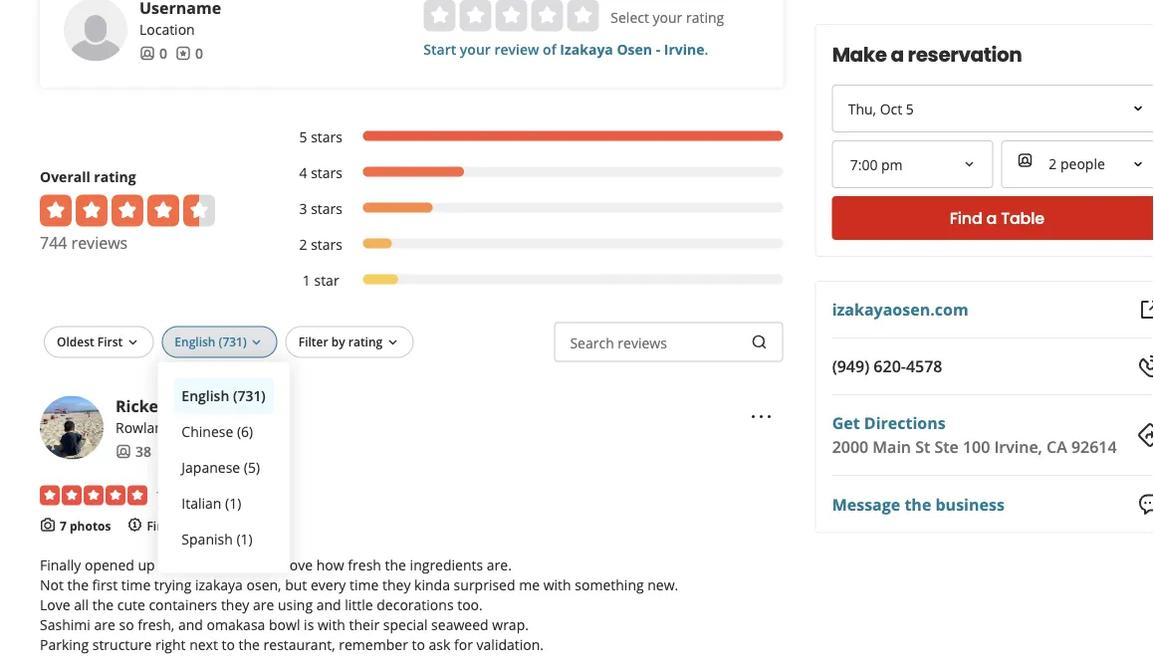 Task type: locate. For each thing, give the bounding box(es) containing it.
1 vertical spatial english
[[182, 386, 229, 405]]

of
[[543, 40, 556, 59]]

16 friends v2 image
[[139, 45, 155, 61]]

english (731) for english (731) dropdown button
[[175, 333, 247, 349]]

first right '16 first v2' icon
[[147, 517, 172, 534]]

1 horizontal spatial to
[[222, 635, 235, 654]]

1 horizontal spatial with
[[543, 575, 571, 594]]

the up all
[[67, 575, 89, 594]]

reviews element down location at the top left of page
[[175, 43, 203, 63]]

and left the 'we' at the bottom of the page
[[235, 555, 260, 574]]

2 time from the left
[[350, 575, 379, 594]]

1 horizontal spatial first
[[147, 517, 172, 534]]

search reviews
[[570, 333, 667, 352]]

stars for 5 stars
[[311, 127, 342, 146]]

english up english (731) button
[[175, 333, 216, 349]]

a right make
[[891, 41, 904, 69]]

spanish
[[182, 530, 233, 549]]

are
[[253, 595, 274, 614], [94, 615, 115, 634]]

1 vertical spatial and
[[316, 595, 341, 614]]

filter reviews by 3 stars rating element
[[279, 199, 783, 218]]

1 horizontal spatial a
[[986, 207, 997, 230]]

first inside the oldest first popup button
[[97, 333, 123, 349]]

rickey y. link
[[116, 395, 186, 416]]

ca up 657
[[232, 418, 249, 437]]

fresh,
[[138, 615, 175, 634]]

(1)
[[225, 494, 241, 513], [236, 530, 253, 549]]

they
[[382, 575, 411, 594], [221, 595, 249, 614]]

16 chevron down v2 image
[[249, 335, 265, 351], [385, 335, 401, 351]]

1 0 from the left
[[159, 44, 167, 63]]

rating for filter by rating
[[348, 333, 383, 349]]

rating inside dropdown button
[[348, 333, 383, 349]]

744
[[40, 231, 67, 253]]

1 horizontal spatial your
[[653, 8, 682, 27]]

0 inside friends element
[[159, 44, 167, 63]]

your for select
[[653, 8, 682, 27]]

2 horizontal spatial rating
[[686, 8, 724, 27]]

reviews down 4.5 star rating image on the top of the page
[[71, 231, 128, 253]]

None radio
[[424, 0, 455, 31], [459, 0, 491, 31], [495, 0, 527, 31], [424, 0, 455, 31], [459, 0, 491, 31], [495, 0, 527, 31]]

1 vertical spatial reviews element
[[159, 441, 195, 461]]

16 chevron down v2 image
[[125, 335, 141, 351]]

are down osen,
[[253, 595, 274, 614]]

0 right 16 friends v2 image on the left top of the page
[[159, 44, 167, 63]]

fresh
[[348, 555, 381, 574]]

0 vertical spatial english (731)
[[175, 333, 247, 349]]

your
[[653, 8, 682, 27], [460, 40, 491, 59]]

your right 'start'
[[460, 40, 491, 59]]

657
[[223, 442, 247, 461]]

rating element
[[424, 0, 599, 31]]

with right is
[[318, 615, 345, 634]]

chinese (6) button
[[174, 414, 274, 449]]

1 horizontal spatial ca
[[1047, 436, 1067, 458]]

4578
[[906, 356, 942, 377]]

friends element down rowland at the left bottom of page
[[116, 441, 151, 461]]

to left review
[[175, 517, 187, 534]]

something
[[575, 575, 644, 594]]

(731) inside dropdown button
[[219, 333, 247, 349]]

they up "decorations"
[[382, 575, 411, 594]]

friends element down location at the top left of page
[[139, 43, 167, 63]]

stars inside "element"
[[311, 235, 342, 254]]

2 horizontal spatial and
[[316, 595, 341, 614]]

reviews element
[[175, 43, 203, 63], [159, 441, 195, 461]]

stars for 2 stars
[[311, 235, 342, 254]]

chinese (6)
[[182, 422, 253, 441]]

rating
[[686, 8, 724, 27], [94, 167, 136, 186], [348, 333, 383, 349]]

0 horizontal spatial reviews
[[71, 231, 128, 253]]

1 vertical spatial rating
[[94, 167, 136, 186]]

stars right 5
[[311, 127, 342, 146]]

100
[[963, 436, 990, 458]]

friends element for location
[[139, 43, 167, 63]]

1 vertical spatial your
[[460, 40, 491, 59]]

a for table
[[986, 207, 997, 230]]

0 vertical spatial english
[[175, 333, 216, 349]]

2000
[[832, 436, 869, 458]]

a for reservation
[[891, 41, 904, 69]]

16 chevron down v2 image for english (731)
[[249, 335, 265, 351]]

0 vertical spatial reviews
[[71, 231, 128, 253]]

4
[[299, 163, 307, 182]]

the down first
[[92, 595, 114, 614]]

0 vertical spatial (731)
[[219, 333, 247, 349]]

reviews element right 38
[[159, 441, 195, 461]]

time down fresh
[[350, 575, 379, 594]]

1 horizontal spatial reviews
[[618, 333, 667, 352]]

(731) up english (731) button
[[219, 333, 247, 349]]

0 horizontal spatial with
[[318, 615, 345, 634]]

1 vertical spatial english (731)
[[182, 386, 266, 405]]

0 vertical spatial and
[[235, 555, 260, 574]]

star
[[314, 271, 339, 290]]

2 stars
[[299, 235, 342, 254]]

0 horizontal spatial they
[[221, 595, 249, 614]]

photo of username image
[[64, 0, 127, 61]]

(1) for spanish (1)
[[236, 530, 253, 549]]

16 chevron down v2 image right "filter by rating"
[[385, 335, 401, 351]]

4 stars
[[299, 163, 342, 182]]

1 horizontal spatial rating
[[348, 333, 383, 349]]

1 vertical spatial friends element
[[116, 441, 151, 461]]

but
[[285, 575, 307, 594]]

1
[[303, 271, 311, 290]]

620-
[[874, 356, 906, 377]]

1 horizontal spatial they
[[382, 575, 411, 594]]

sashimi
[[40, 615, 90, 634]]

1 vertical spatial reviews
[[618, 333, 667, 352]]

0 right 16 review v2 image
[[195, 44, 203, 63]]

time up cute
[[121, 575, 151, 594]]

2 0 from the left
[[195, 44, 203, 63]]

0 horizontal spatial to
[[175, 517, 187, 534]]

friends element
[[139, 43, 167, 63], [116, 441, 151, 461]]

(949)
[[832, 356, 870, 377]]

1 vertical spatial first
[[147, 517, 172, 534]]

1 16 chevron down v2 image from the left
[[249, 335, 265, 351]]

message the business button
[[832, 492, 1005, 516]]

reviews for search reviews
[[618, 333, 667, 352]]

friends element for rowland heights, ca
[[116, 441, 151, 461]]

first left 16 chevron down v2 icon
[[97, 333, 123, 349]]

english (731) for english (731) button
[[182, 386, 266, 405]]

0 horizontal spatial time
[[121, 575, 151, 594]]

filter reviews by 2 stars rating element
[[279, 234, 783, 254]]

photo of rickey y. image
[[40, 396, 104, 459]]

make a reservation
[[832, 41, 1022, 69]]

(no rating) image
[[424, 0, 599, 31]]

2
[[299, 235, 307, 254]]

find a table
[[950, 207, 1045, 230]]

stars right 4
[[311, 163, 342, 182]]

filter by rating button
[[286, 326, 414, 358]]

and down containers
[[178, 615, 203, 634]]

rating right by
[[348, 333, 383, 349]]

1 horizontal spatial 16 chevron down v2 image
[[385, 335, 401, 351]]

0 vertical spatial a
[[891, 41, 904, 69]]

0 horizontal spatial 16 chevron down v2 image
[[249, 335, 265, 351]]

with right 'me' on the left bottom of the page
[[543, 575, 571, 594]]

16 friends v2 image
[[116, 444, 131, 460]]

(1) up review
[[225, 494, 241, 513]]

a
[[891, 41, 904, 69], [986, 207, 997, 230]]

osen,
[[246, 575, 281, 594]]

Select a date text field
[[832, 85, 1154, 132]]

stars
[[311, 127, 342, 146], [311, 163, 342, 182], [311, 199, 342, 218], [311, 235, 342, 254]]

a right find on the top of page
[[986, 207, 997, 230]]

reviews element containing 67
[[159, 441, 195, 461]]

get directions link
[[832, 412, 946, 434]]

0 vertical spatial rating
[[686, 8, 724, 27]]

1 horizontal spatial 0
[[195, 44, 203, 63]]

1 vertical spatial a
[[986, 207, 997, 230]]

4 stars from the top
[[311, 235, 342, 254]]

0 vertical spatial are
[[253, 595, 274, 614]]

your up -
[[653, 8, 682, 27]]

0 vertical spatial your
[[653, 8, 682, 27]]

time
[[121, 575, 151, 594], [350, 575, 379, 594]]

select
[[611, 8, 649, 27]]

rating for select your rating
[[686, 8, 724, 27]]

0
[[159, 44, 167, 63], [195, 44, 203, 63]]

ca left 92614
[[1047, 436, 1067, 458]]

(731) up (6)
[[233, 386, 266, 405]]

they up omakasa
[[221, 595, 249, 614]]

16 chevron down v2 image inside filter by rating dropdown button
[[385, 335, 401, 351]]

stars right 2
[[311, 235, 342, 254]]

english inside dropdown button
[[175, 333, 216, 349]]

1 vertical spatial (731)
[[233, 386, 266, 405]]

24 directions v2 image
[[1138, 423, 1154, 447]]

0 vertical spatial reviews element
[[175, 43, 203, 63]]

message the business
[[832, 493, 1005, 515]]

2 vertical spatial and
[[178, 615, 203, 634]]

select your rating
[[611, 8, 724, 27]]

7
[[60, 517, 67, 534]]

reviews right search
[[618, 333, 667, 352]]

3
[[299, 199, 307, 218]]

reviews element containing 0
[[175, 43, 203, 63]]

filter reviews by 5 stars rating element
[[279, 127, 783, 147]]

16 chevron down v2 image inside english (731) dropdown button
[[249, 335, 265, 351]]

rating up 4.5 star rating image on the top of the page
[[94, 167, 136, 186]]

main
[[873, 436, 911, 458]]

0 vertical spatial (1)
[[225, 494, 241, 513]]

the right message
[[905, 493, 931, 515]]

english (731) up chinese (6) button
[[182, 386, 266, 405]]

love
[[40, 595, 70, 614]]

using
[[278, 595, 313, 614]]

1 vertical spatial (1)
[[236, 530, 253, 549]]

3 stars from the top
[[311, 199, 342, 218]]

english (731) inside button
[[182, 386, 266, 405]]

english (731) up english (731) button
[[175, 333, 247, 349]]

2 vertical spatial rating
[[348, 333, 383, 349]]

are left so
[[94, 615, 115, 634]]

2 16 chevron down v2 image from the left
[[385, 335, 401, 351]]

(1) inside spanish (1) button
[[236, 530, 253, 549]]

0 horizontal spatial a
[[891, 41, 904, 69]]

every
[[311, 575, 346, 594]]

filter reviews by 1 star rating element
[[279, 270, 783, 290]]

0 horizontal spatial first
[[97, 333, 123, 349]]

filter reviews by 4 stars rating element
[[279, 163, 783, 183]]

(1) inside italian (1) button
[[225, 494, 241, 513]]

0 horizontal spatial ca
[[232, 418, 249, 437]]

(731) inside button
[[233, 386, 266, 405]]

structure
[[92, 635, 152, 654]]

1 vertical spatial they
[[221, 595, 249, 614]]

0 horizontal spatial 0
[[159, 44, 167, 63]]

english (731) inside dropdown button
[[175, 333, 247, 349]]

(731)
[[219, 333, 247, 349], [233, 386, 266, 405]]

first
[[97, 333, 123, 349], [147, 517, 172, 534]]

rating up .
[[686, 8, 724, 27]]

and
[[235, 555, 260, 574], [316, 595, 341, 614], [178, 615, 203, 634]]

16 chevron down v2 image left 'filter'
[[249, 335, 265, 351]]

english for english (731) dropdown button
[[175, 333, 216, 349]]

None field
[[834, 142, 991, 186]]

1 vertical spatial are
[[94, 615, 115, 634]]

24 phone v2 image
[[1138, 355, 1154, 378]]

1 horizontal spatial time
[[350, 575, 379, 594]]

to
[[175, 517, 187, 534], [222, 635, 235, 654], [412, 635, 425, 654]]

the inside button
[[905, 493, 931, 515]]

2 stars from the top
[[311, 163, 342, 182]]

to left ask
[[412, 635, 425, 654]]

japanese
[[182, 458, 240, 477]]

and down every
[[316, 595, 341, 614]]

.
[[705, 40, 708, 59]]

16 chevron down v2 image for filter by rating
[[385, 335, 401, 351]]

english for english (731) button
[[182, 386, 229, 405]]

english up heights,
[[182, 386, 229, 405]]

1 vertical spatial with
[[318, 615, 345, 634]]

friends element containing 38
[[116, 441, 151, 461]]

ca
[[232, 418, 249, 437], [1047, 436, 1067, 458]]

oldest
[[57, 333, 94, 349]]

friends element containing 0
[[139, 43, 167, 63]]

stars right '3'
[[311, 199, 342, 218]]

0 vertical spatial friends element
[[139, 43, 167, 63]]

0 vertical spatial first
[[97, 333, 123, 349]]

english inside button
[[182, 386, 229, 405]]

1 stars from the top
[[311, 127, 342, 146]]

to down omakasa
[[222, 635, 235, 654]]

1 horizontal spatial and
[[235, 555, 260, 574]]

stars for 4 stars
[[311, 163, 342, 182]]

None radio
[[531, 0, 563, 31], [567, 0, 599, 31], [531, 0, 563, 31], [567, 0, 599, 31]]

next
[[189, 635, 218, 654]]

(1) right review
[[236, 530, 253, 549]]

review
[[494, 40, 539, 59]]

(731) for english (731) dropdown button
[[219, 333, 247, 349]]

start
[[424, 40, 456, 59]]

0 horizontal spatial your
[[460, 40, 491, 59]]

24 external link v2 image
[[1138, 298, 1154, 322]]

  text field
[[554, 322, 783, 362]]



Task type: vqa. For each thing, say whether or not it's contained in the screenshot.
"Recreation Centers"
no



Task type: describe. For each thing, give the bounding box(es) containing it.
up
[[138, 555, 155, 574]]

your for start
[[460, 40, 491, 59]]

review
[[190, 517, 231, 534]]

english (731) button
[[162, 326, 278, 358]]

rickey y. rowland heights, ca
[[116, 395, 249, 437]]

rickey
[[116, 395, 167, 416]]

remember
[[339, 635, 408, 654]]

y.
[[172, 395, 186, 416]]

cute
[[117, 595, 145, 614]]

photos
[[70, 517, 111, 534]]

the down omakasa
[[239, 635, 260, 654]]

0 horizontal spatial and
[[178, 615, 203, 634]]

new.
[[648, 575, 678, 594]]

kinda
[[414, 575, 450, 594]]

irvine
[[664, 40, 705, 59]]

area,
[[199, 555, 232, 574]]

parking
[[40, 635, 89, 654]]

7 photos link
[[60, 517, 111, 534]]

ca inside rickey y. rowland heights, ca
[[232, 418, 249, 437]]

chinese
[[182, 422, 233, 441]]

spanish (1) button
[[174, 521, 274, 557]]

directions
[[864, 412, 946, 434]]

search image
[[751, 334, 767, 350]]

16 first v2 image
[[127, 517, 143, 533]]

0 vertical spatial they
[[382, 575, 411, 594]]

0 horizontal spatial rating
[[94, 167, 136, 186]]

italian
[[182, 494, 221, 513]]

first
[[92, 575, 118, 594]]

0 for 16 review v2 image
[[195, 44, 203, 63]]

67
[[179, 442, 195, 461]]

heights,
[[175, 418, 228, 437]]

surprised
[[454, 575, 515, 594]]

izakaya
[[195, 575, 243, 594]]

their
[[349, 615, 380, 634]]

24 message v2 image
[[1138, 493, 1154, 517]]

trying
[[154, 575, 192, 594]]

5 star rating image
[[40, 485, 147, 505]]

italian (1) button
[[174, 485, 274, 521]]

special
[[383, 615, 428, 634]]

in
[[159, 555, 171, 574]]

find a table link
[[832, 196, 1154, 240]]

(949) 620-4578
[[832, 356, 942, 377]]

start your review of izakaya osen - irvine .
[[424, 40, 708, 59]]

love
[[286, 555, 313, 574]]

(5)
[[244, 458, 260, 477]]

get
[[832, 412, 860, 434]]

reviews for 744 reviews
[[71, 231, 128, 253]]

ingredients
[[410, 555, 483, 574]]

1 horizontal spatial are
[[253, 595, 274, 614]]

english (731) button
[[174, 378, 274, 414]]

omakasa
[[207, 615, 265, 634]]

ca inside get directions 2000 main st ste 100 irvine, ca 92614
[[1047, 436, 1067, 458]]

table
[[1001, 207, 1045, 230]]

7 photos
[[60, 517, 111, 534]]

reviews element for 38
[[159, 441, 195, 461]]

containers
[[149, 595, 217, 614]]

right
[[155, 635, 186, 654]]

4.5 star rating image
[[40, 195, 215, 226]]

first to review
[[147, 517, 231, 534]]

stars for 3 stars
[[311, 199, 342, 218]]

1 star
[[303, 271, 339, 290]]

izakayaosen.com link
[[832, 299, 969, 320]]

92614
[[1071, 436, 1117, 458]]

16 review v2 image
[[175, 45, 191, 61]]

italian (1)
[[182, 494, 241, 513]]

wrap.
[[492, 615, 529, 634]]

izakayaosen.com
[[832, 299, 969, 320]]

overall rating
[[40, 167, 136, 186]]

japanese (5) button
[[174, 449, 274, 485]]

filter
[[298, 333, 328, 349]]

make
[[832, 41, 887, 69]]

little
[[345, 595, 373, 614]]

oldest first
[[57, 333, 123, 349]]

is
[[304, 615, 314, 634]]

reservation
[[908, 41, 1022, 69]]

-
[[656, 40, 660, 59]]

3 stars
[[299, 199, 342, 218]]

0 horizontal spatial are
[[94, 615, 115, 634]]

restaurant,
[[263, 635, 335, 654]]

reviews element for 0
[[175, 43, 203, 63]]

location
[[139, 20, 195, 39]]

the right in
[[174, 555, 196, 574]]

ste
[[934, 436, 959, 458]]

me
[[519, 575, 540, 594]]

for
[[454, 635, 473, 654]]

validation.
[[477, 635, 544, 654]]

finally opened up in the area, and we love how fresh the ingredients are. not the first time trying izakaya osen, but every time they kinda surprised me with something new. love all the cute containers they are using and little decorations too. sashimi are so fresh, and omakasa bowl is with their special seaweed wrap. parking structure right next to the restaurant, remember to ask for validation.
[[40, 555, 678, 654]]

ask
[[429, 635, 450, 654]]

2 horizontal spatial to
[[412, 635, 425, 654]]

744 reviews
[[40, 231, 128, 253]]

oldest first button
[[44, 326, 154, 358]]

opened
[[85, 555, 134, 574]]

0 for 16 friends v2 image on the left top of the page
[[159, 44, 167, 63]]

16 camera v2 image
[[40, 517, 56, 533]]

not
[[40, 575, 64, 594]]

seaweed
[[431, 615, 489, 634]]

search
[[570, 333, 614, 352]]

rowland
[[116, 418, 172, 437]]

(1) for italian (1)
[[225, 494, 241, 513]]

0 vertical spatial with
[[543, 575, 571, 594]]

finally
[[40, 555, 81, 574]]

(731) for english (731) button
[[233, 386, 266, 405]]

the right fresh
[[385, 555, 406, 574]]

get directions 2000 main st ste 100 irvine, ca 92614
[[832, 412, 1117, 458]]

1 time from the left
[[121, 575, 151, 594]]

5 stars
[[299, 127, 342, 146]]

how
[[316, 555, 344, 574]]



